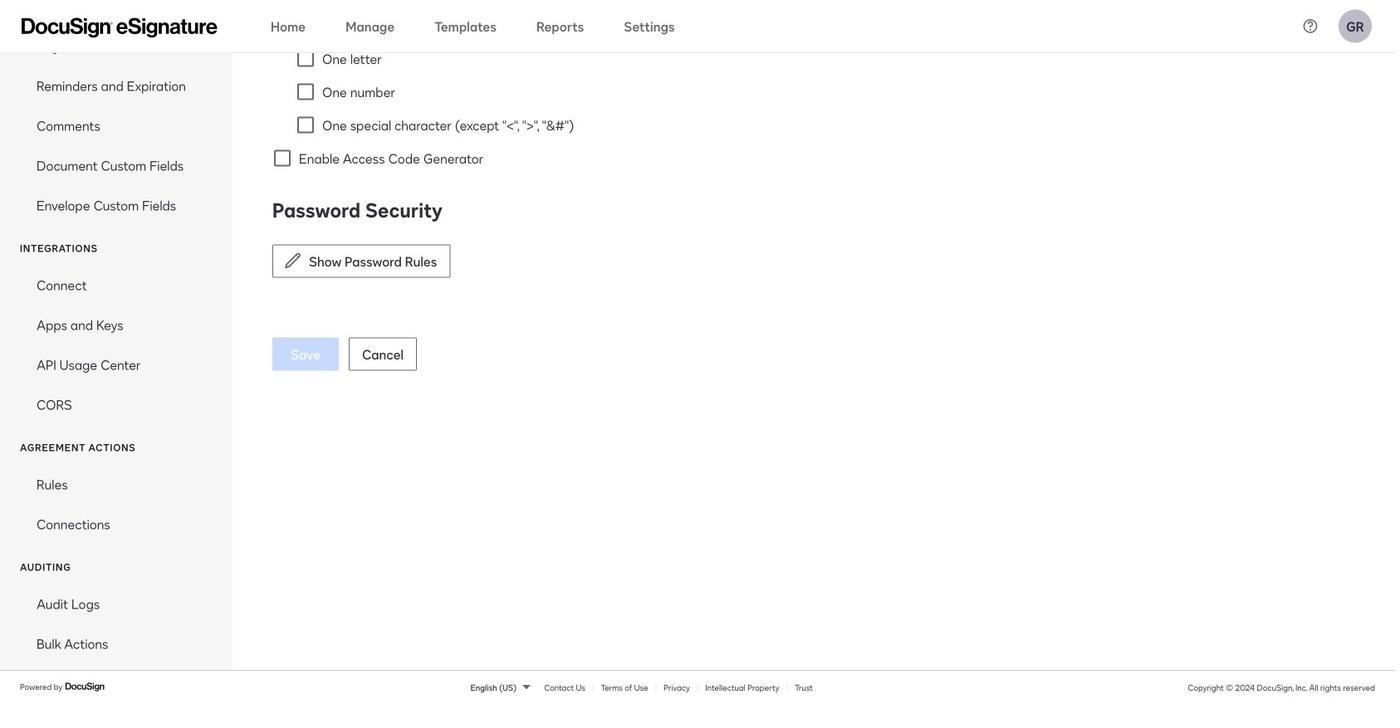 Task type: describe. For each thing, give the bounding box(es) containing it.
docusign image
[[65, 681, 106, 694]]

agreement actions element
[[0, 464, 233, 544]]

docusign admin image
[[22, 18, 218, 38]]



Task type: vqa. For each thing, say whether or not it's contained in the screenshot.
"docusign admin" image
yes



Task type: locate. For each thing, give the bounding box(es) containing it.
signing and sending element
[[0, 0, 233, 225]]

integrations element
[[0, 265, 233, 425]]

auditing element
[[0, 584, 233, 664]]



